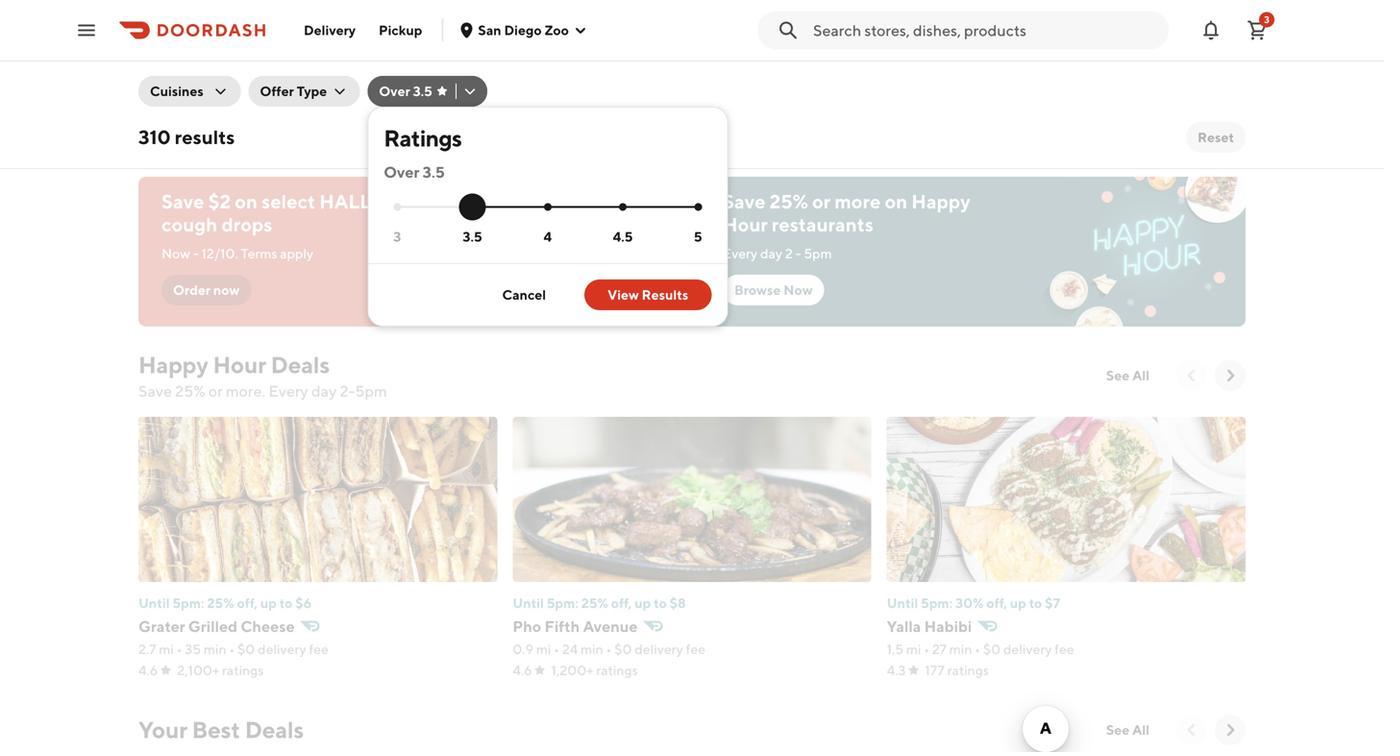 Task type: locate. For each thing, give the bounding box(es) containing it.
5pm: up grilled
[[173, 596, 204, 611]]

3 delivery from the left
[[1004, 642, 1052, 658]]

5pm:
[[173, 596, 204, 611], [547, 596, 579, 611], [921, 596, 953, 611]]

3 min from the left
[[950, 642, 972, 658]]

1 horizontal spatial happy
[[912, 190, 971, 213]]

san diego zoo button
[[459, 22, 588, 38]]

1 vertical spatial 3
[[393, 229, 401, 245]]

happy right the more
[[912, 190, 971, 213]]

0 horizontal spatial happy
[[138, 351, 208, 379]]

3.5
[[413, 83, 433, 99], [423, 163, 445, 181], [463, 229, 482, 245]]

0 horizontal spatial off,
[[237, 596, 258, 611]]

2 mi from the left
[[536, 642, 551, 658]]

day left 2-
[[311, 382, 337, 400]]

2 see from the top
[[1106, 723, 1130, 738]]

4.6 down 0.9
[[513, 663, 532, 679]]

1,200+
[[552, 663, 594, 679]]

min for avenue
[[581, 642, 604, 658]]

up left $7 at the right of the page
[[1010, 596, 1027, 611]]

see left previous button of carousel icon
[[1106, 723, 1130, 738]]

2 to from the left
[[654, 596, 667, 611]]

min right 27
[[950, 642, 972, 658]]

2 ratings from the left
[[596, 663, 638, 679]]

min
[[204, 642, 226, 658], [581, 642, 604, 658], [950, 642, 972, 658]]

1,200+ ratings
[[552, 663, 638, 679]]

browse
[[735, 282, 781, 298]]

1 horizontal spatial hour
[[723, 213, 768, 236]]

0 horizontal spatial hour
[[213, 351, 266, 379]]

min up 2,100+ ratings
[[204, 642, 226, 658]]

1 min from the left
[[204, 642, 226, 658]]

0 vertical spatial 5pm
[[804, 246, 832, 262]]

5pm: up the fifth
[[547, 596, 579, 611]]

0 horizontal spatial mi
[[159, 642, 174, 658]]

on right the more
[[885, 190, 908, 213]]

1 $0 from the left
[[238, 642, 255, 658]]

2 horizontal spatial off,
[[987, 596, 1008, 611]]

0 vertical spatial over 3.5
[[379, 83, 433, 99]]

0 vertical spatial all
[[1133, 368, 1150, 384]]

1 vertical spatial every
[[269, 382, 308, 400]]

cancel button
[[479, 280, 569, 311]]

1 horizontal spatial $0
[[615, 642, 632, 658]]

1 vertical spatial see all
[[1106, 723, 1150, 738]]

0 vertical spatial 3.5
[[413, 83, 433, 99]]

3.5 down ratings
[[423, 163, 445, 181]]

over up ratings
[[379, 83, 410, 99]]

hour right 5
[[723, 213, 768, 236]]

over up 3 stars and over image
[[384, 163, 420, 181]]

1 up from the left
[[260, 596, 277, 611]]

mi
[[159, 642, 174, 658], [536, 642, 551, 658], [907, 642, 921, 658]]

1 horizontal spatial 5pm
[[804, 246, 832, 262]]

2 horizontal spatial delivery
[[1004, 642, 1052, 658]]

delivery down the cheese
[[258, 642, 306, 658]]

35
[[185, 642, 201, 658]]

cough
[[162, 213, 218, 236]]

4
[[544, 229, 552, 245]]

off, right 30%
[[987, 596, 1008, 611]]

3 inside button
[[1264, 14, 1270, 25]]

type
[[297, 83, 327, 99]]

see all link
[[1095, 361, 1161, 391], [1095, 715, 1161, 746]]

over 3.5 up ratings
[[379, 83, 433, 99]]

see all link left previous button of carousel icon
[[1095, 715, 1161, 746]]

deals inside happy hour deals save 25% or more. every day 2-5pm
[[271, 351, 330, 379]]

2 horizontal spatial mi
[[907, 642, 921, 658]]

0 vertical spatial hour
[[723, 213, 768, 236]]

2 5pm: from the left
[[547, 596, 579, 611]]

1 4.6 from the left
[[138, 663, 158, 679]]

hour up more.
[[213, 351, 266, 379]]

0 horizontal spatial until
[[138, 596, 170, 611]]

save for save 25% or more on happy hour restaurants
[[723, 190, 766, 213]]

1 see all link from the top
[[1095, 361, 1161, 391]]

previous button of carousel image
[[1183, 721, 1202, 740]]

habibi
[[925, 618, 972, 636]]

0 vertical spatial see
[[1106, 368, 1130, 384]]

ratings
[[222, 663, 264, 679], [596, 663, 638, 679], [948, 663, 989, 679]]

0 horizontal spatial $0
[[238, 642, 255, 658]]

1 horizontal spatial 3
[[1264, 14, 1270, 25]]

off, for cheese
[[237, 596, 258, 611]]

1 vertical spatial hour
[[213, 351, 266, 379]]

fee down "$6"
[[309, 642, 329, 658]]

1 vertical spatial 3.5
[[423, 163, 445, 181]]

2 horizontal spatial to
[[1029, 596, 1043, 611]]

up for avenue
[[635, 596, 651, 611]]

$0 for avenue
[[615, 642, 632, 658]]

2 horizontal spatial min
[[950, 642, 972, 658]]

reset
[[1198, 129, 1235, 145]]

25% up restaurants
[[770, 190, 809, 213]]

0 horizontal spatial -
[[193, 246, 199, 262]]

all for previous button of carousel image
[[1133, 368, 1150, 384]]

2 delivery from the left
[[635, 642, 683, 658]]

deals for hour
[[271, 351, 330, 379]]

ratings down 2.7 mi • 35 min • $0 delivery fee
[[222, 663, 264, 679]]

fee down $8
[[686, 642, 706, 658]]

2 min from the left
[[581, 642, 604, 658]]

save left more.
[[138, 382, 172, 400]]

cancel
[[502, 287, 546, 303]]

0 vertical spatial over
[[379, 83, 410, 99]]

save up cough
[[162, 190, 204, 213]]

• left 24
[[554, 642, 560, 658]]

all
[[1133, 368, 1150, 384], [1133, 723, 1150, 738]]

1 horizontal spatial up
[[635, 596, 651, 611]]

2 see all link from the top
[[1095, 715, 1161, 746]]

0 vertical spatial now
[[162, 246, 190, 262]]

mi right the 1.5
[[907, 642, 921, 658]]

1 mi from the left
[[159, 642, 174, 658]]

5 • from the left
[[924, 642, 930, 658]]

every right more.
[[269, 382, 308, 400]]

see
[[1106, 368, 1130, 384], [1106, 723, 1130, 738]]

delivery down $8
[[635, 642, 683, 658]]

over 3.5 down ratings
[[384, 163, 445, 181]]

1 horizontal spatial now
[[784, 282, 813, 298]]

save $2 on select halls cough drops now - 12/10. terms apply
[[162, 190, 383, 262]]

1 vertical spatial now
[[784, 282, 813, 298]]

3 up from the left
[[1010, 596, 1027, 611]]

• left 35
[[177, 642, 182, 658]]

now down cough
[[162, 246, 190, 262]]

2 on from the left
[[885, 190, 908, 213]]

mi right 2.7 at the bottom left
[[159, 642, 174, 658]]

1 off, from the left
[[237, 596, 258, 611]]

3 down 3 stars and over image
[[393, 229, 401, 245]]

2 until from the left
[[513, 596, 544, 611]]

reset button
[[1186, 122, 1246, 153]]

hour inside save 25% or more on happy hour restaurants every day 2 - 5pm
[[723, 213, 768, 236]]

save inside save 25% or more on happy hour restaurants every day 2 - 5pm
[[723, 190, 766, 213]]

cheese
[[241, 618, 295, 636]]

3.5 up ratings
[[413, 83, 433, 99]]

0 horizontal spatial now
[[162, 246, 190, 262]]

1 horizontal spatial mi
[[536, 642, 551, 658]]

every up 'browse'
[[723, 246, 758, 262]]

25% left more.
[[175, 382, 205, 400]]

$0 down avenue
[[615, 642, 632, 658]]

ratings for cheese
[[222, 663, 264, 679]]

1 horizontal spatial -
[[796, 246, 801, 262]]

delivery down $7 at the right of the page
[[1004, 642, 1052, 658]]

off,
[[237, 596, 258, 611], [611, 596, 632, 611], [987, 596, 1008, 611]]

2 horizontal spatial until
[[887, 596, 918, 611]]

delivery
[[258, 642, 306, 658], [635, 642, 683, 658], [1004, 642, 1052, 658]]

all left previous button of carousel icon
[[1133, 723, 1150, 738]]

0 horizontal spatial 5pm
[[355, 382, 387, 400]]

0 vertical spatial see all
[[1106, 368, 1150, 384]]

1 horizontal spatial min
[[581, 642, 604, 658]]

1 fee from the left
[[309, 642, 329, 658]]

over
[[379, 83, 410, 99], [384, 163, 420, 181]]

day
[[761, 246, 783, 262], [311, 382, 337, 400]]

3 until from the left
[[887, 596, 918, 611]]

0 horizontal spatial or
[[208, 382, 223, 400]]

now
[[162, 246, 190, 262], [784, 282, 813, 298]]

0 vertical spatial day
[[761, 246, 783, 262]]

1 on from the left
[[235, 190, 258, 213]]

over 3.5 button
[[368, 76, 487, 107]]

2 horizontal spatial up
[[1010, 596, 1027, 611]]

see all for see all link for previous button of carousel image
[[1106, 368, 1150, 384]]

3.5 inside over 3.5 button
[[413, 83, 433, 99]]

mi right 0.9
[[536, 642, 551, 658]]

to
[[280, 596, 293, 611], [654, 596, 667, 611], [1029, 596, 1043, 611]]

happy
[[912, 190, 971, 213], [138, 351, 208, 379]]

1 horizontal spatial delivery
[[635, 642, 683, 658]]

more
[[835, 190, 881, 213]]

0 vertical spatial 3
[[1264, 14, 1270, 25]]

ratings down 1.5 mi • 27 min • $0 delivery fee
[[948, 663, 989, 679]]

see left previous button of carousel image
[[1106, 368, 1130, 384]]

4.6 down 2.7 at the bottom left
[[138, 663, 158, 679]]

0 horizontal spatial to
[[280, 596, 293, 611]]

0 vertical spatial deals
[[271, 351, 330, 379]]

cuisines button
[[138, 76, 241, 107]]

offers
[[138, 5, 250, 50]]

1 see from the top
[[1106, 368, 1130, 384]]

off, up the cheese
[[237, 596, 258, 611]]

0 horizontal spatial ratings
[[222, 663, 264, 679]]

3 right the notification bell icon
[[1264, 14, 1270, 25]]

$0
[[238, 642, 255, 658], [615, 642, 632, 658], [983, 642, 1001, 658]]

day inside save 25% or more on happy hour restaurants every day 2 - 5pm
[[761, 246, 783, 262]]

1.5 mi • 27 min • $0 delivery fee
[[887, 642, 1075, 658]]

see all link left previous button of carousel image
[[1095, 361, 1161, 391]]

see all left previous button of carousel icon
[[1106, 723, 1150, 738]]

1 horizontal spatial or
[[812, 190, 831, 213]]

1 vertical spatial all
[[1133, 723, 1150, 738]]

mi for yalla
[[907, 642, 921, 658]]

1 vertical spatial happy
[[138, 351, 208, 379]]

until for pho
[[513, 596, 544, 611]]

day left the 2 on the top
[[761, 246, 783, 262]]

0 horizontal spatial delivery
[[258, 642, 306, 658]]

1 vertical spatial see all link
[[1095, 715, 1161, 746]]

0 horizontal spatial fee
[[309, 642, 329, 658]]

save right the 5 stars and over icon
[[723, 190, 766, 213]]

1 horizontal spatial ratings
[[596, 663, 638, 679]]

until 5pm: 25% off, up to $6
[[138, 596, 312, 611]]

0 vertical spatial or
[[812, 190, 831, 213]]

1 ratings from the left
[[222, 663, 264, 679]]

1 all from the top
[[1133, 368, 1150, 384]]

every inside save 25% or more on happy hour restaurants every day 2 - 5pm
[[723, 246, 758, 262]]

up
[[260, 596, 277, 611], [635, 596, 651, 611], [1010, 596, 1027, 611]]

0 vertical spatial every
[[723, 246, 758, 262]]

- right the 2 on the top
[[796, 246, 801, 262]]

on
[[235, 190, 258, 213], [885, 190, 908, 213]]

next button of carousel image
[[1221, 366, 1240, 386]]

0 horizontal spatial every
[[269, 382, 308, 400]]

6 • from the left
[[975, 642, 981, 658]]

1 horizontal spatial every
[[723, 246, 758, 262]]

every inside happy hour deals save 25% or more. every day 2-5pm
[[269, 382, 308, 400]]

4.6 for pho fifth avenue
[[513, 663, 532, 679]]

3 mi from the left
[[907, 642, 921, 658]]

happy inside save 25% or more on happy hour restaurants every day 2 - 5pm
[[912, 190, 971, 213]]

0 horizontal spatial on
[[235, 190, 258, 213]]

until 5pm: 25% off, up to $8
[[513, 596, 686, 611]]

1 vertical spatial or
[[208, 382, 223, 400]]

- left 12/10. on the left of the page
[[193, 246, 199, 262]]

2 • from the left
[[229, 642, 235, 658]]

2 all from the top
[[1133, 723, 1150, 738]]

0 horizontal spatial min
[[204, 642, 226, 658]]

delivery
[[304, 22, 356, 38]]

until up grater
[[138, 596, 170, 611]]

best
[[192, 717, 240, 744]]

0 horizontal spatial 5pm:
[[173, 596, 204, 611]]

0 horizontal spatial 4.6
[[138, 663, 158, 679]]

to left $8
[[654, 596, 667, 611]]

terms
[[241, 246, 277, 262]]

0 vertical spatial see all link
[[1095, 361, 1161, 391]]

offer
[[260, 83, 294, 99]]

until up pho
[[513, 596, 544, 611]]

ratings down 0.9 mi • 24 min • $0 delivery fee
[[596, 663, 638, 679]]

1 see all from the top
[[1106, 368, 1150, 384]]

3.5 left 4
[[463, 229, 482, 245]]

0 horizontal spatial day
[[311, 382, 337, 400]]

0 horizontal spatial up
[[260, 596, 277, 611]]

2 vertical spatial 3.5
[[463, 229, 482, 245]]

4.6
[[138, 663, 158, 679], [513, 663, 532, 679]]

1 horizontal spatial on
[[885, 190, 908, 213]]

1 5pm: from the left
[[173, 596, 204, 611]]

deals
[[271, 351, 330, 379], [245, 717, 304, 744]]

2 horizontal spatial $0
[[983, 642, 1001, 658]]

0 vertical spatial happy
[[912, 190, 971, 213]]

over 3.5
[[379, 83, 433, 99], [384, 163, 445, 181]]

until up yalla
[[887, 596, 918, 611]]

1 horizontal spatial fee
[[686, 642, 706, 658]]

2-
[[340, 382, 355, 400]]

5 stars and over image
[[694, 203, 702, 211]]

now
[[213, 282, 240, 298]]

2 horizontal spatial 5pm:
[[921, 596, 953, 611]]

see all left previous button of carousel image
[[1106, 368, 1150, 384]]

off, for avenue
[[611, 596, 632, 611]]

1 horizontal spatial to
[[654, 596, 667, 611]]

fee for avenue
[[686, 642, 706, 658]]

on up drops
[[235, 190, 258, 213]]

5pm: up the yalla habibi on the bottom of page
[[921, 596, 953, 611]]

• up 177 ratings
[[975, 642, 981, 658]]

see all link for previous button of carousel image
[[1095, 361, 1161, 391]]

2 off, from the left
[[611, 596, 632, 611]]

or
[[812, 190, 831, 213], [208, 382, 223, 400]]

now inside button
[[784, 282, 813, 298]]

to left "$6"
[[280, 596, 293, 611]]

1 horizontal spatial until
[[513, 596, 544, 611]]

1 vertical spatial 5pm
[[355, 382, 387, 400]]

or up restaurants
[[812, 190, 831, 213]]

2 horizontal spatial fee
[[1055, 642, 1075, 658]]

1 - from the left
[[193, 246, 199, 262]]

2 4.6 from the left
[[513, 663, 532, 679]]

1 vertical spatial day
[[311, 382, 337, 400]]

now down the 2 on the top
[[784, 282, 813, 298]]

delivery for avenue
[[635, 642, 683, 658]]

1 vertical spatial deals
[[245, 717, 304, 744]]

2 - from the left
[[796, 246, 801, 262]]

5pm: for habibi
[[921, 596, 953, 611]]

2 up from the left
[[635, 596, 651, 611]]

5pm
[[804, 246, 832, 262], [355, 382, 387, 400]]

2 see all from the top
[[1106, 723, 1150, 738]]

up up the cheese
[[260, 596, 277, 611]]

yalla
[[887, 618, 921, 636]]

0 horizontal spatial 3
[[393, 229, 401, 245]]

every
[[723, 246, 758, 262], [269, 382, 308, 400]]

1 horizontal spatial 5pm:
[[547, 596, 579, 611]]

2 $0 from the left
[[615, 642, 632, 658]]

3 5pm: from the left
[[921, 596, 953, 611]]

1 horizontal spatial 4.6
[[513, 663, 532, 679]]

previous button of carousel image
[[1183, 366, 1202, 386]]

•
[[177, 642, 182, 658], [229, 642, 235, 658], [554, 642, 560, 658], [606, 642, 612, 658], [924, 642, 930, 658], [975, 642, 981, 658]]

results
[[642, 287, 689, 303]]

save inside save $2 on select halls cough drops now - 12/10. terms apply
[[162, 190, 204, 213]]

5pm inside save 25% or more on happy hour restaurants every day 2 - 5pm
[[804, 246, 832, 262]]

$0 down the cheese
[[238, 642, 255, 658]]

open menu image
[[75, 19, 98, 42]]

min up the 1,200+ ratings
[[581, 642, 604, 658]]

or left more.
[[208, 382, 223, 400]]

now inside save $2 on select halls cough drops now - 12/10. terms apply
[[162, 246, 190, 262]]

• left 27
[[924, 642, 930, 658]]

4 • from the left
[[606, 642, 612, 658]]

or inside save 25% or more on happy hour restaurants every day 2 - 5pm
[[812, 190, 831, 213]]

save inside happy hour deals save 25% or more. every day 2-5pm
[[138, 382, 172, 400]]

to left $7 at the right of the page
[[1029, 596, 1043, 611]]

1 delivery from the left
[[258, 642, 306, 658]]

all left previous button of carousel image
[[1133, 368, 1150, 384]]

pickup
[[379, 22, 422, 38]]

1 until from the left
[[138, 596, 170, 611]]

cuisines
[[150, 83, 204, 99]]

2 fee from the left
[[686, 642, 706, 658]]

1 horizontal spatial day
[[761, 246, 783, 262]]

2 horizontal spatial ratings
[[948, 663, 989, 679]]

fee down $7 at the right of the page
[[1055, 642, 1075, 658]]

• up 2,100+ ratings
[[229, 642, 235, 658]]

1 horizontal spatial off,
[[611, 596, 632, 611]]

• down avenue
[[606, 642, 612, 658]]

happy down order
[[138, 351, 208, 379]]

$0 up 177 ratings
[[983, 642, 1001, 658]]

$6
[[295, 596, 312, 611]]

off, up avenue
[[611, 596, 632, 611]]

1 to from the left
[[280, 596, 293, 611]]

grater grilled cheese
[[138, 618, 295, 636]]

1 vertical spatial see
[[1106, 723, 1130, 738]]

hour
[[723, 213, 768, 236], [213, 351, 266, 379]]

ratings for avenue
[[596, 663, 638, 679]]

27
[[933, 642, 947, 658]]

up left $8
[[635, 596, 651, 611]]



Task type: describe. For each thing, give the bounding box(es) containing it.
5
[[694, 229, 702, 245]]

3 items, open order cart image
[[1246, 19, 1269, 42]]

or inside happy hour deals save 25% or more. every day 2-5pm
[[208, 382, 223, 400]]

30%
[[956, 596, 984, 611]]

more.
[[226, 382, 266, 400]]

view results
[[608, 287, 689, 303]]

25% up avenue
[[581, 596, 609, 611]]

- inside save $2 on select halls cough drops now - 12/10. terms apply
[[193, 246, 199, 262]]

24
[[562, 642, 578, 658]]

to for avenue
[[654, 596, 667, 611]]

see all for see all link related to previous button of carousel icon
[[1106, 723, 1150, 738]]

save 25% or more on happy hour restaurants every day 2 - 5pm
[[723, 190, 971, 262]]

restaurants
[[772, 213, 874, 236]]

results
[[175, 126, 235, 149]]

5pm: for fifth
[[547, 596, 579, 611]]

your
[[138, 717, 187, 744]]

$2
[[208, 190, 231, 213]]

view
[[608, 287, 639, 303]]

see all link for previous button of carousel icon
[[1095, 715, 1161, 746]]

your best deals
[[138, 717, 304, 744]]

hour inside happy hour deals save 25% or more. every day 2-5pm
[[213, 351, 266, 379]]

order now
[[173, 282, 240, 298]]

offer type button
[[248, 76, 360, 107]]

1 vertical spatial over 3.5
[[384, 163, 445, 181]]

12/10.
[[201, 246, 238, 262]]

1.5
[[887, 642, 904, 658]]

san
[[478, 22, 502, 38]]

25% inside happy hour deals save 25% or more. every day 2-5pm
[[175, 382, 205, 400]]

4.5 stars and over image
[[619, 203, 627, 211]]

happy inside happy hour deals save 25% or more. every day 2-5pm
[[138, 351, 208, 379]]

browse now button
[[723, 275, 824, 306]]

yalla habibi
[[887, 618, 972, 636]]

notification bell image
[[1200, 19, 1223, 42]]

3 for 3 stars and over image
[[393, 229, 401, 245]]

310 results
[[138, 126, 235, 149]]

25% inside save 25% or more on happy hour restaurants every day 2 - 5pm
[[770, 190, 809, 213]]

apply
[[280, 246, 314, 262]]

on inside save 25% or more on happy hour restaurants every day 2 - 5pm
[[885, 190, 908, 213]]

pickup button
[[367, 15, 434, 46]]

2,100+
[[177, 663, 219, 679]]

see for previous button of carousel image
[[1106, 368, 1130, 384]]

order now button
[[162, 275, 251, 306]]

25% up the grater grilled cheese
[[207, 596, 234, 611]]

fee for cheese
[[309, 642, 329, 658]]

$7
[[1045, 596, 1061, 611]]

3 stars and over image
[[393, 203, 401, 211]]

3 • from the left
[[554, 642, 560, 658]]

happy hour deals save 25% or more. every day 2-5pm
[[138, 351, 387, 400]]

5pm: for grilled
[[173, 596, 204, 611]]

3 $0 from the left
[[983, 642, 1001, 658]]

3 ratings from the left
[[948, 663, 989, 679]]

zoo
[[545, 22, 569, 38]]

0.9 mi • 24 min • $0 delivery fee
[[513, 642, 706, 658]]

$0 for cheese
[[238, 642, 255, 658]]

177 ratings
[[925, 663, 989, 679]]

$8
[[670, 596, 686, 611]]

halls
[[319, 190, 383, 213]]

your best deals link
[[138, 715, 304, 746]]

mi for pho
[[536, 642, 551, 658]]

fifth
[[545, 618, 580, 636]]

san diego zoo
[[478, 22, 569, 38]]

0.9
[[513, 642, 534, 658]]

deals for best
[[245, 717, 304, 744]]

min for cheese
[[204, 642, 226, 658]]

mi for grater
[[159, 642, 174, 658]]

save for save $2 on select halls cough drops
[[162, 190, 204, 213]]

ratings
[[384, 125, 462, 152]]

1 vertical spatial over
[[384, 163, 420, 181]]

order
[[173, 282, 211, 298]]

drops
[[222, 213, 272, 236]]

delivery for cheese
[[258, 642, 306, 658]]

on inside save $2 on select halls cough drops now - 12/10. terms apply
[[235, 190, 258, 213]]

177
[[925, 663, 945, 679]]

4.6 for grater grilled cheese
[[138, 663, 158, 679]]

day inside happy hour deals save 25% or more. every day 2-5pm
[[311, 382, 337, 400]]

3 button
[[1238, 11, 1277, 50]]

310
[[138, 126, 171, 149]]

diego
[[504, 22, 542, 38]]

3 for the 3 items, open order cart image
[[1264, 14, 1270, 25]]

select
[[262, 190, 315, 213]]

3 off, from the left
[[987, 596, 1008, 611]]

2,100+ ratings
[[177, 663, 264, 679]]

see for previous button of carousel icon
[[1106, 723, 1130, 738]]

over 3.5 inside button
[[379, 83, 433, 99]]

until for grater
[[138, 596, 170, 611]]

pho
[[513, 618, 542, 636]]

4.3
[[887, 663, 906, 679]]

avenue
[[583, 618, 638, 636]]

3 to from the left
[[1029, 596, 1043, 611]]

3 fee from the left
[[1055, 642, 1075, 658]]

Store search: begin typing to search for stores available on DoorDash text field
[[813, 20, 1158, 41]]

pho fifth avenue
[[513, 618, 638, 636]]

browse now
[[735, 282, 813, 298]]

view results button
[[585, 280, 712, 311]]

4 stars and over image
[[544, 203, 552, 211]]

2
[[785, 246, 793, 262]]

4.5
[[613, 229, 633, 245]]

grilled
[[188, 618, 238, 636]]

2.7 mi • 35 min • $0 delivery fee
[[138, 642, 329, 658]]

until for yalla
[[887, 596, 918, 611]]

all for previous button of carousel icon
[[1133, 723, 1150, 738]]

2.7
[[138, 642, 156, 658]]

5pm inside happy hour deals save 25% or more. every day 2-5pm
[[355, 382, 387, 400]]

next button of carousel image
[[1221, 721, 1240, 740]]

up for cheese
[[260, 596, 277, 611]]

to for cheese
[[280, 596, 293, 611]]

- inside save 25% or more on happy hour restaurants every day 2 - 5pm
[[796, 246, 801, 262]]

over inside button
[[379, 83, 410, 99]]

1 • from the left
[[177, 642, 182, 658]]

until 5pm: 30% off, up to $7
[[887, 596, 1061, 611]]

delivery button
[[292, 15, 367, 46]]

grater
[[138, 618, 185, 636]]

offer type
[[260, 83, 327, 99]]



Task type: vqa. For each thing, say whether or not it's contained in the screenshot.
Traditional
no



